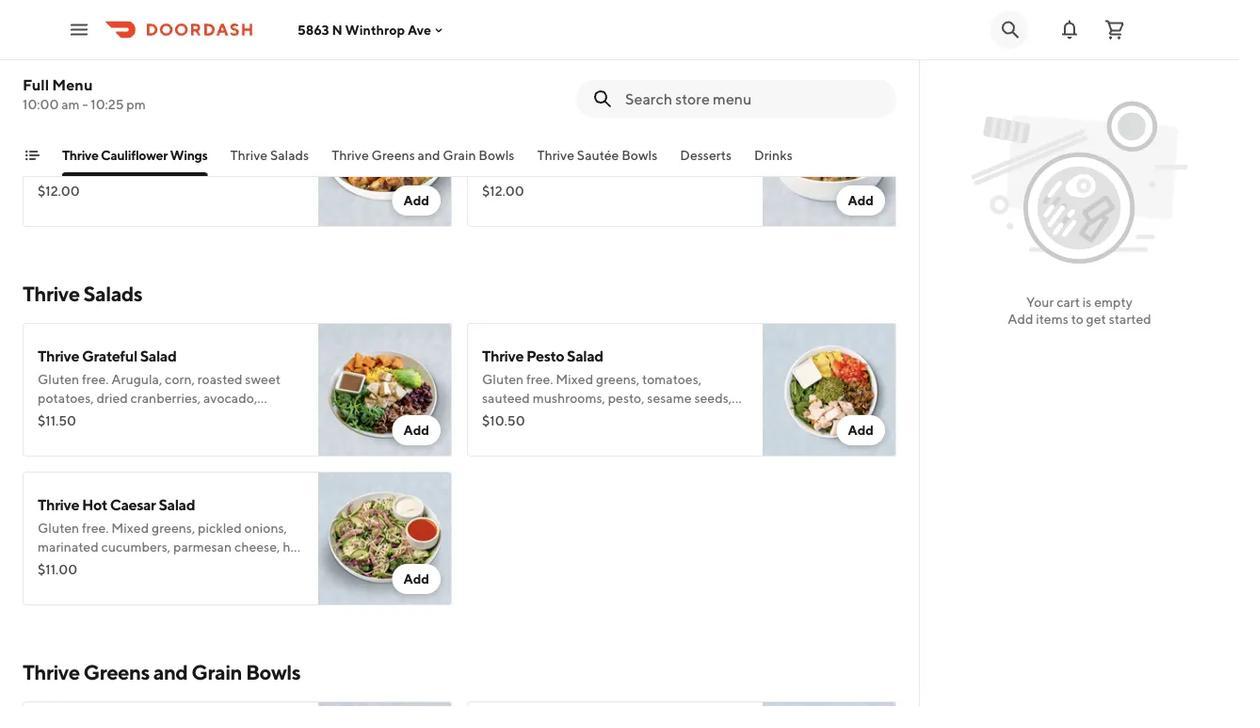 Task type: locate. For each thing, give the bounding box(es) containing it.
marinated
[[38, 539, 99, 555]]

1 served from the left
[[163, 409, 206, 425]]

ave
[[408, 22, 431, 37]]

gluten- inside thrive creamy sesame cauliflower wings gluten-free, vegan cauliflower wings tossed in our creamy sesame sauce with housemade vegan ranch dressing.
[[482, 142, 530, 157]]

1 your from the left
[[237, 409, 264, 425]]

wings for housemade
[[222, 142, 257, 157]]

0 horizontal spatial greens,
[[152, 520, 195, 536]]

to
[[1071, 311, 1084, 327]]

cauliflower inside gluten-free, vegan cauliflower wings tossed in our buffalo sauce with housemade vegan ranch dressing.
[[154, 0, 220, 8]]

and inside thrive hot caesar salad gluten free. mixed greens, pickled onions, marinated cucumbers, parmesan cheese, hot sauce, sesame seeds, and our vegan caesar dressing.
[[165, 558, 188, 574]]

free. inside thrive grateful salad gluten free. arugula, corn, roasted sweet potatoes, dried cranberries, avocado, balsamic vinaigrette. served with your choice of chicken, or roasted sesame tofu.
[[82, 372, 109, 387]]

your
[[1027, 294, 1054, 310]]

1 horizontal spatial served
[[613, 409, 656, 425]]

1 vertical spatial cauliflower
[[101, 147, 168, 163]]

free, up korean
[[85, 142, 112, 157]]

thrive buffalo cauliflower bowl image
[[318, 702, 452, 707]]

free. down pesto
[[526, 372, 553, 387]]

n
[[332, 22, 343, 37]]

cauliflower
[[636, 117, 712, 135], [101, 147, 168, 163]]

started
[[1109, 311, 1152, 327]]

mixed up the mushrooms,
[[556, 372, 594, 387]]

wings
[[715, 117, 758, 135], [170, 147, 208, 163]]

0 horizontal spatial grain
[[191, 660, 242, 685]]

0 horizontal spatial tofu.
[[257, 428, 285, 444]]

grain
[[443, 147, 476, 163], [191, 660, 242, 685]]

free. inside thrive pesto salad gluten free. mixed greens, tomatoes, sauteed mushrooms, pesto, sesame seeds, vegan ranch dressing. served with your choice of chicken, or roasted sesame tofu.
[[526, 372, 553, 387]]

tofu. inside thrive grateful salad gluten free. arugula, corn, roasted sweet potatoes, dried cranberries, avocado, balsamic vinaigrette. served with your choice of chicken, or roasted sesame tofu.
[[257, 428, 285, 444]]

dried
[[96, 390, 128, 406]]

salad right pesto
[[567, 347, 604, 365]]

with
[[156, 12, 183, 27], [187, 161, 213, 176], [649, 161, 675, 176], [208, 409, 234, 425], [658, 409, 684, 425]]

free, up buffalo
[[85, 0, 112, 8]]

thrive cauliflower wings
[[62, 147, 208, 163]]

sauce right buffalo
[[119, 12, 154, 27]]

potatoes,
[[38, 390, 94, 406]]

or down the mushrooms,
[[592, 428, 604, 444]]

$12.00 down creamy
[[482, 183, 524, 199]]

gluten up marinated
[[38, 520, 79, 536]]

our
[[51, 12, 71, 27], [51, 161, 71, 176], [496, 161, 516, 176], [191, 558, 211, 574]]

sesame
[[581, 117, 633, 135]]

in
[[38, 12, 49, 27], [38, 161, 49, 176], [482, 161, 493, 176]]

with down avocado,
[[208, 409, 234, 425]]

wings right bbq
[[170, 147, 208, 163]]

greens,
[[596, 372, 640, 387], [152, 520, 195, 536]]

thrive sautée bowls button
[[537, 146, 658, 176]]

free. for pesto
[[526, 372, 553, 387]]

1 vertical spatial mixed
[[111, 520, 149, 536]]

1 choice from the left
[[38, 428, 77, 444]]

1 horizontal spatial thrive greens and grain bowls
[[332, 147, 515, 163]]

2 vertical spatial and
[[153, 660, 188, 685]]

add
[[403, 44, 429, 59], [848, 44, 874, 59], [403, 193, 429, 208], [848, 193, 874, 208], [1008, 311, 1034, 327], [403, 422, 429, 438], [848, 422, 874, 438], [403, 571, 429, 587]]

0 vertical spatial thrive greens and grain bowls
[[332, 147, 515, 163]]

0 horizontal spatial cauliflower
[[101, 147, 168, 163]]

with left desserts button
[[649, 161, 675, 176]]

2 served from the left
[[613, 409, 656, 425]]

vegan down creamy
[[559, 142, 596, 157]]

0 horizontal spatial greens
[[83, 660, 150, 685]]

of down balsamic
[[80, 428, 92, 444]]

dressing. down desserts button
[[630, 179, 683, 195]]

add for thrive hot caesar salad
[[403, 571, 429, 587]]

drinks button
[[754, 146, 793, 176]]

$12.00 for ranch
[[38, 34, 80, 50]]

choice down sauteed
[[482, 428, 522, 444]]

0 vertical spatial housemade
[[185, 12, 255, 27]]

served
[[163, 409, 206, 425], [613, 409, 656, 425]]

free, inside gluten-free, vegan cauliflower wings tossed in our korean bbq sauce with housemade vegan ranch dressing.
[[85, 142, 112, 157]]

with down tomatoes,
[[658, 409, 684, 425]]

in inside gluten-free, vegan cauliflower wings tossed in our korean bbq sauce with housemade vegan ranch dressing.
[[38, 161, 49, 176]]

free. down hot
[[82, 520, 109, 536]]

in inside gluten-free, vegan cauliflower wings tossed in our buffalo sauce with housemade vegan ranch dressing.
[[38, 12, 49, 27]]

your down tomatoes,
[[687, 409, 714, 425]]

1 horizontal spatial bowls
[[479, 147, 515, 163]]

1 horizontal spatial mixed
[[556, 372, 594, 387]]

grain inside button
[[443, 147, 476, 163]]

vegan down sauteed
[[482, 409, 519, 425]]

dressing. inside thrive creamy sesame cauliflower wings gluten-free, vegan cauliflower wings tossed in our creamy sesame sauce with housemade vegan ranch dressing.
[[630, 179, 683, 195]]

dressing. down the mushrooms,
[[558, 409, 611, 425]]

and inside button
[[418, 147, 440, 163]]

0 horizontal spatial wings
[[170, 147, 208, 163]]

your down avocado,
[[237, 409, 264, 425]]

full
[[23, 76, 49, 94]]

1 horizontal spatial salads
[[270, 147, 309, 163]]

0 horizontal spatial mixed
[[111, 520, 149, 536]]

roasted down cranberries,
[[162, 428, 208, 444]]

vegan inside thrive hot caesar salad gluten free. mixed greens, pickled onions, marinated cucumbers, parmesan cheese, hot sauce, sesame seeds, and our vegan caesar dressing.
[[213, 558, 250, 574]]

seeds,
[[695, 390, 732, 406], [125, 558, 163, 574]]

menu
[[52, 76, 93, 94]]

1 horizontal spatial wings
[[715, 117, 758, 135]]

roasted
[[197, 372, 243, 387], [162, 428, 208, 444], [607, 428, 652, 444]]

sesame
[[565, 161, 609, 176], [647, 390, 692, 406], [210, 428, 255, 444], [655, 428, 699, 444], [78, 558, 123, 574]]

1 horizontal spatial of
[[525, 428, 537, 444]]

cauliflower for with
[[154, 142, 220, 157]]

vegan down cheese,
[[213, 558, 250, 574]]

our inside gluten-free, vegan cauliflower wings tossed in our korean bbq sauce with housemade vegan ranch dressing.
[[51, 161, 71, 176]]

in left creamy
[[482, 161, 493, 176]]

add button for gluten-free, vegan cauliflower wings tossed in our buffalo sauce with housemade vegan ranch dressing.
[[392, 37, 441, 67]]

0 vertical spatial greens
[[372, 147, 415, 163]]

served down pesto,
[[613, 409, 656, 425]]

0 vertical spatial wings
[[715, 117, 758, 135]]

1 horizontal spatial chicken,
[[539, 428, 589, 444]]

choice
[[38, 428, 77, 444], [482, 428, 522, 444]]

salads
[[270, 147, 309, 163], [83, 282, 142, 306]]

seeds, down tomatoes,
[[695, 390, 732, 406]]

drinks
[[754, 147, 793, 163]]

gluten inside thrive pesto salad gluten free. mixed greens, tomatoes, sauteed mushrooms, pesto, sesame seeds, vegan ranch dressing. served with your choice of chicken, or roasted sesame tofu.
[[482, 372, 524, 387]]

1 chicken, from the left
[[95, 428, 145, 444]]

mixed up "cucumbers,"
[[111, 520, 149, 536]]

thrive inside thrive creamy sesame cauliflower wings gluten-free, vegan cauliflower wings tossed in our creamy sesame sauce with housemade vegan ranch dressing.
[[482, 117, 524, 135]]

1 horizontal spatial tofu.
[[702, 428, 729, 444]]

in for vegan
[[38, 161, 49, 176]]

1 or from the left
[[148, 428, 160, 444]]

$12.00 down buffalo
[[38, 34, 80, 50]]

tossed inside gluten-free, vegan cauliflower wings tossed in our buffalo sauce with housemade vegan ranch dressing.
[[259, 0, 299, 8]]

cranberries,
[[130, 390, 201, 406]]

our left buffalo
[[51, 12, 71, 27]]

thrive inside thrive grateful salad gluten free. arugula, corn, roasted sweet potatoes, dried cranberries, avocado, balsamic vinaigrette. served with your choice of chicken, or roasted sesame tofu.
[[38, 347, 79, 365]]

or inside thrive pesto salad gluten free. mixed greens, tomatoes, sauteed mushrooms, pesto, sesame seeds, vegan ranch dressing. served with your choice of chicken, or roasted sesame tofu.
[[592, 428, 604, 444]]

2 of from the left
[[525, 428, 537, 444]]

vinaigrette.
[[93, 409, 161, 425]]

choice down balsamic
[[38, 428, 77, 444]]

cauliflower up desserts at right
[[636, 117, 712, 135]]

in for ranch
[[38, 12, 49, 27]]

add button
[[392, 37, 441, 67], [837, 37, 885, 67], [392, 186, 441, 216], [837, 186, 885, 216], [392, 415, 441, 445], [837, 415, 885, 445], [392, 564, 441, 594]]

0 horizontal spatial chicken,
[[95, 428, 145, 444]]

served down cranberries,
[[163, 409, 206, 425]]

dressing. down "sauce,"
[[38, 577, 91, 592]]

wings inside gluten-free, vegan cauliflower wings tossed in our korean bbq sauce with housemade vegan ranch dressing.
[[222, 142, 257, 157]]

or down 'vinaigrette.'
[[148, 428, 160, 444]]

free, up creamy
[[530, 142, 557, 157]]

thrive salads
[[230, 147, 309, 163], [23, 282, 142, 306]]

gluten- inside gluten-free, vegan cauliflower wings tossed in our korean bbq sauce with housemade vegan ranch dressing.
[[38, 142, 85, 157]]

with right buffalo
[[156, 12, 183, 27]]

vegan down show menu categories 'image'
[[38, 179, 74, 195]]

our inside gluten-free, vegan cauliflower wings tossed in our buffalo sauce with housemade vegan ranch dressing.
[[51, 12, 71, 27]]

chicken, down 'vinaigrette.'
[[95, 428, 145, 444]]

of inside thrive grateful salad gluten free. arugula, corn, roasted sweet potatoes, dried cranberries, avocado, balsamic vinaigrette. served with your choice of chicken, or roasted sesame tofu.
[[80, 428, 92, 444]]

our inside thrive hot caesar salad gluten free. mixed greens, pickled onions, marinated cucumbers, parmesan cheese, hot sauce, sesame seeds, and our vegan caesar dressing.
[[191, 558, 211, 574]]

1 vertical spatial housemade
[[216, 161, 286, 176]]

10:00
[[23, 97, 59, 112]]

free,
[[85, 0, 112, 8], [85, 142, 112, 157], [530, 142, 557, 157]]

gluten-free, vegan cauliflower wings tossed in our korean bbq sauce with housemade vegan ranch dressing.
[[38, 142, 299, 195]]

1 vertical spatial and
[[165, 558, 188, 574]]

sauce inside thrive creamy sesame cauliflower wings gluten-free, vegan cauliflower wings tossed in our creamy sesame sauce with housemade vegan ranch dressing.
[[612, 161, 647, 176]]

dressing. inside gluten-free, vegan cauliflower wings tossed in our korean bbq sauce with housemade vegan ranch dressing.
[[113, 179, 166, 195]]

wings down 'item search' search box
[[715, 117, 758, 135]]

0 horizontal spatial seeds,
[[125, 558, 163, 574]]

add inside your cart is empty add items to get started
[[1008, 311, 1034, 327]]

served inside thrive pesto salad gluten free. mixed greens, tomatoes, sauteed mushrooms, pesto, sesame seeds, vegan ranch dressing. served with your choice of chicken, or roasted sesame tofu.
[[613, 409, 656, 425]]

0 horizontal spatial bowls
[[246, 660, 300, 685]]

gluten for thrive pesto salad
[[482, 372, 524, 387]]

your inside thrive grateful salad gluten free. arugula, corn, roasted sweet potatoes, dried cranberries, avocado, balsamic vinaigrette. served with your choice of chicken, or roasted sesame tofu.
[[237, 409, 264, 425]]

gluten up potatoes,
[[38, 372, 79, 387]]

gluten- up creamy
[[482, 142, 530, 157]]

sesame inside thrive creamy sesame cauliflower wings gluten-free, vegan cauliflower wings tossed in our creamy sesame sauce with housemade vegan ranch dressing.
[[565, 161, 609, 176]]

thrive greens and grain bowls button
[[332, 146, 515, 176]]

with right bbq
[[187, 161, 213, 176]]

gluten-free, vegan cauliflower wings tossed in our buffalo sauce with housemade vegan ranch dressing.
[[38, 0, 299, 46]]

gluten up sauteed
[[482, 372, 524, 387]]

1 vertical spatial thrive greens and grain bowls
[[23, 660, 300, 685]]

vegan inside thrive pesto salad gluten free. mixed greens, tomatoes, sauteed mushrooms, pesto, sesame seeds, vegan ranch dressing. served with your choice of chicken, or roasted sesame tofu.
[[482, 409, 519, 425]]

bowls inside thrive sautée bowls button
[[622, 147, 658, 163]]

and
[[418, 147, 440, 163], [165, 558, 188, 574], [153, 660, 188, 685]]

ranch up 'menu'
[[38, 31, 71, 46]]

chicken, down the mushrooms,
[[539, 428, 589, 444]]

salad right the caesar
[[159, 496, 195, 514]]

1 tofu. from the left
[[257, 428, 285, 444]]

free, inside thrive creamy sesame cauliflower wings gluten-free, vegan cauliflower wings tossed in our creamy sesame sauce with housemade vegan ranch dressing.
[[530, 142, 557, 157]]

salad inside thrive grateful salad gluten free. arugula, corn, roasted sweet potatoes, dried cranberries, avocado, balsamic vinaigrette. served with your choice of chicken, or roasted sesame tofu.
[[140, 347, 177, 365]]

$12.00
[[38, 34, 80, 50], [38, 183, 80, 199], [482, 183, 524, 199]]

sauce down sesame
[[612, 161, 647, 176]]

1 vertical spatial greens,
[[152, 520, 195, 536]]

free. up dried
[[82, 372, 109, 387]]

0 horizontal spatial thrive greens and grain bowls
[[23, 660, 300, 685]]

wings inside thrive creamy sesame cauliflower wings gluten-free, vegan cauliflower wings tossed in our creamy sesame sauce with housemade vegan ranch dressing.
[[667, 142, 701, 157]]

10:25
[[91, 97, 124, 112]]

ranch down korean
[[77, 179, 110, 195]]

1 horizontal spatial or
[[592, 428, 604, 444]]

salad
[[140, 347, 177, 365], [567, 347, 604, 365], [159, 496, 195, 514]]

thrive sweet chili cauliflower wings image
[[763, 0, 897, 78]]

tossed
[[259, 0, 299, 8], [259, 142, 299, 157], [704, 142, 743, 157]]

1 of from the left
[[80, 428, 92, 444]]

add button for thrive hot caesar salad
[[392, 564, 441, 594]]

0 horizontal spatial served
[[163, 409, 206, 425]]

greens
[[372, 147, 415, 163], [83, 660, 150, 685]]

thrive
[[482, 117, 524, 135], [62, 147, 98, 163], [230, 147, 268, 163], [332, 147, 369, 163], [537, 147, 575, 163], [23, 282, 80, 306], [38, 347, 79, 365], [482, 347, 524, 365], [38, 496, 79, 514], [23, 660, 80, 685]]

ranch down the mushrooms,
[[521, 409, 555, 425]]

free, inside gluten-free, vegan cauliflower wings tossed in our buffalo sauce with housemade vegan ranch dressing.
[[85, 0, 112, 8]]

with inside gluten-free, vegan cauliflower wings tossed in our korean bbq sauce with housemade vegan ranch dressing.
[[187, 161, 213, 176]]

0 vertical spatial cauliflower
[[636, 117, 712, 135]]

of
[[80, 428, 92, 444], [525, 428, 537, 444]]

$11.50
[[38, 413, 76, 429]]

add for gluten-free, vegan cauliflower wings tossed in our buffalo sauce with housemade vegan ranch dressing.
[[403, 44, 429, 59]]

tossed inside gluten-free, vegan cauliflower wings tossed in our korean bbq sauce with housemade vegan ranch dressing.
[[259, 142, 299, 157]]

vegan up buffalo
[[115, 0, 151, 8]]

0 horizontal spatial or
[[148, 428, 160, 444]]

add button for thrive creamy sesame cauliflower wings
[[837, 186, 885, 216]]

0 vertical spatial and
[[418, 147, 440, 163]]

Item Search search field
[[625, 89, 882, 109]]

cauliflower inside gluten-free, vegan cauliflower wings tossed in our korean bbq sauce with housemade vegan ranch dressing.
[[154, 142, 220, 157]]

our left creamy
[[496, 161, 516, 176]]

0 vertical spatial seeds,
[[695, 390, 732, 406]]

salad inside thrive pesto salad gluten free. mixed greens, tomatoes, sauteed mushrooms, pesto, sesame seeds, vegan ranch dressing. served with your choice of chicken, or roasted sesame tofu.
[[567, 347, 604, 365]]

thrive greens and grain bowls
[[332, 147, 515, 163], [23, 660, 300, 685]]

0 vertical spatial grain
[[443, 147, 476, 163]]

2 vertical spatial housemade
[[482, 179, 552, 195]]

thrive creamy sesame cauliflower wings gluten-free, vegan cauliflower wings tossed in our creamy sesame sauce with housemade vegan ranch dressing.
[[482, 117, 758, 195]]

0 horizontal spatial your
[[237, 409, 264, 425]]

gluten-
[[38, 0, 85, 8], [38, 142, 85, 157], [482, 142, 530, 157]]

0 vertical spatial mixed
[[556, 372, 594, 387]]

dressing. inside thrive pesto salad gluten free. mixed greens, tomatoes, sauteed mushrooms, pesto, sesame seeds, vegan ranch dressing. served with your choice of chicken, or roasted sesame tofu.
[[558, 409, 611, 425]]

roasted down pesto,
[[607, 428, 652, 444]]

2 choice from the left
[[482, 428, 522, 444]]

tofu.
[[257, 428, 285, 444], [702, 428, 729, 444]]

1 horizontal spatial greens,
[[596, 372, 640, 387]]

your inside thrive pesto salad gluten free. mixed greens, tomatoes, sauteed mushrooms, pesto, sesame seeds, vegan ranch dressing. served with your choice of chicken, or roasted sesame tofu.
[[687, 409, 714, 425]]

bowls
[[479, 147, 515, 163], [622, 147, 658, 163], [246, 660, 300, 685]]

2 your from the left
[[687, 409, 714, 425]]

ranch down thrive sautée bowls button
[[594, 179, 628, 195]]

dressing. down buffalo
[[74, 31, 127, 46]]

our down parmesan
[[191, 558, 211, 574]]

1 horizontal spatial grain
[[443, 147, 476, 163]]

$12.00 down korean
[[38, 183, 80, 199]]

in left open menu icon
[[38, 12, 49, 27]]

free.
[[82, 372, 109, 387], [526, 372, 553, 387], [82, 520, 109, 536]]

our inside thrive creamy sesame cauliflower wings gluten-free, vegan cauliflower wings tossed in our creamy sesame sauce with housemade vegan ranch dressing.
[[496, 161, 516, 176]]

2 tofu. from the left
[[702, 428, 729, 444]]

0 vertical spatial greens,
[[596, 372, 640, 387]]

sauce,
[[38, 558, 75, 574]]

1 horizontal spatial your
[[687, 409, 714, 425]]

greens, up parmesan
[[152, 520, 195, 536]]

with inside thrive pesto salad gluten free. mixed greens, tomatoes, sauteed mushrooms, pesto, sesame seeds, vegan ranch dressing. served with your choice of chicken, or roasted sesame tofu.
[[658, 409, 684, 425]]

gluten inside thrive grateful salad gluten free. arugula, corn, roasted sweet potatoes, dried cranberries, avocado, balsamic vinaigrette. served with your choice of chicken, or roasted sesame tofu.
[[38, 372, 79, 387]]

cheese,
[[234, 539, 280, 555]]

gluten
[[38, 372, 79, 387], [482, 372, 524, 387], [38, 520, 79, 536]]

gluten- up open menu icon
[[38, 0, 85, 8]]

seeds, down "cucumbers,"
[[125, 558, 163, 574]]

our right show menu categories 'image'
[[51, 161, 71, 176]]

0 vertical spatial salads
[[270, 147, 309, 163]]

cauliflower
[[154, 0, 220, 8], [154, 142, 220, 157], [598, 142, 664, 157]]

1 vertical spatial seeds,
[[125, 558, 163, 574]]

of down sauteed
[[525, 428, 537, 444]]

or inside thrive grateful salad gluten free. arugula, corn, roasted sweet potatoes, dried cranberries, avocado, balsamic vinaigrette. served with your choice of chicken, or roasted sesame tofu.
[[148, 428, 160, 444]]

0 horizontal spatial thrive salads
[[23, 282, 142, 306]]

creamy
[[518, 161, 562, 176]]

2 horizontal spatial bowls
[[622, 147, 658, 163]]

thrive sweet potato + goat cheese bowl image
[[763, 702, 897, 707]]

greens, up pesto,
[[596, 372, 640, 387]]

wings
[[222, 0, 257, 8], [222, 142, 257, 157], [667, 142, 701, 157]]

bowls inside thrive greens and grain bowls button
[[479, 147, 515, 163]]

0 vertical spatial thrive salads
[[230, 147, 309, 163]]

thrive inside thrive pesto salad gluten free. mixed greens, tomatoes, sauteed mushrooms, pesto, sesame seeds, vegan ranch dressing. served with your choice of chicken, or roasted sesame tofu.
[[482, 347, 524, 365]]

housemade
[[185, 12, 255, 27], [216, 161, 286, 176], [482, 179, 552, 195]]

chicken,
[[95, 428, 145, 444], [539, 428, 589, 444]]

cauliflower down pm
[[101, 147, 168, 163]]

cart
[[1057, 294, 1080, 310]]

hot
[[283, 539, 303, 555]]

1 horizontal spatial greens
[[372, 147, 415, 163]]

dressing. down bbq
[[113, 179, 166, 195]]

2 chicken, from the left
[[539, 428, 589, 444]]

sauce right bbq
[[150, 161, 184, 176]]

0 horizontal spatial of
[[80, 428, 92, 444]]

gluten- inside gluten-free, vegan cauliflower wings tossed in our buffalo sauce with housemade vegan ranch dressing.
[[38, 0, 85, 8]]

ranch
[[38, 31, 71, 46], [77, 179, 110, 195], [594, 179, 628, 195], [521, 409, 555, 425]]

5863
[[298, 22, 329, 37]]

1 horizontal spatial cauliflower
[[636, 117, 712, 135]]

thrive sautée bowls
[[537, 147, 658, 163]]

gluten- for buffalo
[[38, 0, 85, 8]]

choice inside thrive pesto salad gluten free. mixed greens, tomatoes, sauteed mushrooms, pesto, sesame seeds, vegan ranch dressing. served with your choice of chicken, or roasted sesame tofu.
[[482, 428, 522, 444]]

1 horizontal spatial choice
[[482, 428, 522, 444]]

parmesan
[[173, 539, 232, 555]]

0 items, open order cart image
[[1104, 18, 1126, 41]]

gluten- up korean
[[38, 142, 85, 157]]

1 horizontal spatial seeds,
[[695, 390, 732, 406]]

with inside gluten-free, vegan cauliflower wings tossed in our buffalo sauce with housemade vegan ranch dressing.
[[156, 12, 183, 27]]

$10.50
[[482, 413, 525, 429]]

1 vertical spatial salads
[[83, 282, 142, 306]]

your
[[237, 409, 264, 425], [687, 409, 714, 425]]

greens, inside thrive hot caesar salad gluten free. mixed greens, pickled onions, marinated cucumbers, parmesan cheese, hot sauce, sesame seeds, and our vegan caesar dressing.
[[152, 520, 195, 536]]

2 or from the left
[[592, 428, 604, 444]]

wings inside gluten-free, vegan cauliflower wings tossed in our buffalo sauce with housemade vegan ranch dressing.
[[222, 0, 257, 8]]

in left korean
[[38, 161, 49, 176]]

vegan
[[115, 0, 151, 8], [258, 12, 294, 27], [115, 142, 151, 157], [559, 142, 596, 157], [38, 179, 74, 195], [555, 179, 591, 195], [482, 409, 519, 425], [213, 558, 250, 574]]

0 horizontal spatial choice
[[38, 428, 77, 444]]

salad up arugula,
[[140, 347, 177, 365]]

ranch inside gluten-free, vegan cauliflower wings tossed in our korean bbq sauce with housemade vegan ranch dressing.
[[77, 179, 110, 195]]



Task type: describe. For each thing, give the bounding box(es) containing it.
seeds, inside thrive hot caesar salad gluten free. mixed greens, pickled onions, marinated cucumbers, parmesan cheese, hot sauce, sesame seeds, and our vegan caesar dressing.
[[125, 558, 163, 574]]

1 horizontal spatial thrive salads
[[230, 147, 309, 163]]

grateful
[[82, 347, 137, 365]]

thrive inside thrive hot caesar salad gluten free. mixed greens, pickled onions, marinated cucumbers, parmesan cheese, hot sauce, sesame seeds, and our vegan caesar dressing.
[[38, 496, 79, 514]]

1 vertical spatial wings
[[170, 147, 208, 163]]

korean
[[74, 161, 115, 176]]

greens, inside thrive pesto salad gluten free. mixed greens, tomatoes, sauteed mushrooms, pesto, sesame seeds, vegan ranch dressing. served with your choice of chicken, or roasted sesame tofu.
[[596, 372, 640, 387]]

vegan left 5863
[[258, 12, 294, 27]]

tossed inside thrive creamy sesame cauliflower wings gluten-free, vegan cauliflower wings tossed in our creamy sesame sauce with housemade vegan ranch dressing.
[[704, 142, 743, 157]]

corn,
[[165, 372, 195, 387]]

winthrop
[[345, 22, 405, 37]]

sauce inside gluten-free, vegan cauliflower wings tossed in our korean bbq sauce with housemade vegan ranch dressing.
[[150, 161, 184, 176]]

0 horizontal spatial salads
[[83, 282, 142, 306]]

add for thrive creamy sesame cauliflower wings
[[848, 193, 874, 208]]

-
[[82, 97, 88, 112]]

$11.00
[[38, 562, 77, 577]]

gluten inside thrive hot caesar salad gluten free. mixed greens, pickled onions, marinated cucumbers, parmesan cheese, hot sauce, sesame seeds, and our vegan caesar dressing.
[[38, 520, 79, 536]]

tossed for vegan
[[259, 0, 299, 8]]

add for gluten-free, vegan cauliflower wings tossed in our korean bbq sauce with housemade vegan ranch dressing.
[[403, 193, 429, 208]]

thrive inside button
[[230, 147, 268, 163]]

balsamic
[[38, 409, 90, 425]]

buffalo
[[74, 12, 117, 27]]

thrive grateful salad image
[[318, 323, 452, 457]]

items
[[1036, 311, 1069, 327]]

gluten- for korean
[[38, 142, 85, 157]]

1 vertical spatial greens
[[83, 660, 150, 685]]

ranch inside thrive pesto salad gluten free. mixed greens, tomatoes, sauteed mushrooms, pesto, sesame seeds, vegan ranch dressing. served with your choice of chicken, or roasted sesame tofu.
[[521, 409, 555, 425]]

1 vertical spatial grain
[[191, 660, 242, 685]]

thrive inside button
[[332, 147, 369, 163]]

$12.00 for vegan
[[38, 183, 80, 199]]

wings for vegan
[[222, 0, 257, 8]]

choice inside thrive grateful salad gluten free. arugula, corn, roasted sweet potatoes, dried cranberries, avocado, balsamic vinaigrette. served with your choice of chicken, or roasted sesame tofu.
[[38, 428, 77, 444]]

with inside thrive creamy sesame cauliflower wings gluten-free, vegan cauliflower wings tossed in our creamy sesame sauce with housemade vegan ranch dressing.
[[649, 161, 675, 176]]

cauliflower inside thrive creamy sesame cauliflower wings gluten-free, vegan cauliflower wings tossed in our creamy sesame sauce with housemade vegan ranch dressing.
[[598, 142, 664, 157]]

thrive pesto salad image
[[763, 323, 897, 457]]

get
[[1086, 311, 1107, 327]]

show menu categories image
[[24, 148, 40, 163]]

tomatoes,
[[642, 372, 702, 387]]

free. for grateful
[[82, 372, 109, 387]]

notification bell image
[[1059, 18, 1081, 41]]

cauliflower inside thrive creamy sesame cauliflower wings gluten-free, vegan cauliflower wings tossed in our creamy sesame sauce with housemade vegan ranch dressing.
[[636, 117, 712, 135]]

tofu. inside thrive pesto salad gluten free. mixed greens, tomatoes, sauteed mushrooms, pesto, sesame seeds, vegan ranch dressing. served with your choice of chicken, or roasted sesame tofu.
[[702, 428, 729, 444]]

add button for thrive grateful salad
[[392, 415, 441, 445]]

1 vertical spatial thrive salads
[[23, 282, 142, 306]]

pm
[[126, 97, 146, 112]]

salads inside button
[[270, 147, 309, 163]]

housemade inside gluten-free, vegan cauliflower wings tossed in our buffalo sauce with housemade vegan ranch dressing.
[[185, 12, 255, 27]]

onions,
[[244, 520, 287, 536]]

thrive pesto salad gluten free. mixed greens, tomatoes, sauteed mushrooms, pesto, sesame seeds, vegan ranch dressing. served with your choice of chicken, or roasted sesame tofu.
[[482, 347, 732, 444]]

cucumbers,
[[101, 539, 171, 555]]

am
[[61, 97, 80, 112]]

arugula,
[[111, 372, 162, 387]]

salad inside thrive hot caesar salad gluten free. mixed greens, pickled onions, marinated cucumbers, parmesan cheese, hot sauce, sesame seeds, and our vegan caesar dressing.
[[159, 496, 195, 514]]

chicken, inside thrive grateful salad gluten free. arugula, corn, roasted sweet potatoes, dried cranberries, avocado, balsamic vinaigrette. served with your choice of chicken, or roasted sesame tofu.
[[95, 428, 145, 444]]

hot
[[82, 496, 107, 514]]

chicken, inside thrive pesto salad gluten free. mixed greens, tomatoes, sauteed mushrooms, pesto, sesame seeds, vegan ranch dressing. served with your choice of chicken, or roasted sesame tofu.
[[539, 428, 589, 444]]

avocado,
[[203, 390, 257, 406]]

free, for korean
[[85, 142, 112, 157]]

add for thrive grateful salad
[[403, 422, 429, 438]]

mixed inside thrive hot caesar salad gluten free. mixed greens, pickled onions, marinated cucumbers, parmesan cheese, hot sauce, sesame seeds, and our vegan caesar dressing.
[[111, 520, 149, 536]]

thrive salads button
[[230, 146, 309, 176]]

greens inside button
[[372, 147, 415, 163]]

sauteed
[[482, 390, 530, 406]]

thrive hot caesar salad gluten free. mixed greens, pickled onions, marinated cucumbers, parmesan cheese, hot sauce, sesame seeds, and our vegan caesar dressing.
[[38, 496, 303, 592]]

your cart is empty add items to get started
[[1008, 294, 1152, 327]]

add for thrive pesto salad
[[848, 422, 874, 438]]

is
[[1083, 294, 1092, 310]]

dressing. inside gluten-free, vegan cauliflower wings tossed in our buffalo sauce with housemade vegan ranch dressing.
[[74, 31, 127, 46]]

bbq
[[118, 161, 147, 176]]

thrive grateful salad gluten free. arugula, corn, roasted sweet potatoes, dried cranberries, avocado, balsamic vinaigrette. served with your choice of chicken, or roasted sesame tofu.
[[38, 347, 285, 444]]

vegan down thrive sautée bowls button
[[555, 179, 591, 195]]

free. inside thrive hot caesar salad gluten free. mixed greens, pickled onions, marinated cucumbers, parmesan cheese, hot sauce, sesame seeds, and our vegan caesar dressing.
[[82, 520, 109, 536]]

pesto
[[526, 347, 564, 365]]

sesame inside thrive grateful salad gluten free. arugula, corn, roasted sweet potatoes, dried cranberries, avocado, balsamic vinaigrette. served with your choice of chicken, or roasted sesame tofu.
[[210, 428, 255, 444]]

salad for thrive grateful salad
[[140, 347, 177, 365]]

empty
[[1095, 294, 1133, 310]]

tossed for housemade
[[259, 142, 299, 157]]

served inside thrive grateful salad gluten free. arugula, corn, roasted sweet potatoes, dried cranberries, avocado, balsamic vinaigrette. served with your choice of chicken, or roasted sesame tofu.
[[163, 409, 206, 425]]

free, for buffalo
[[85, 0, 112, 8]]

pickled
[[198, 520, 242, 536]]

sautée
[[577, 147, 619, 163]]

thrive hot caesar salad image
[[318, 472, 452, 606]]

gluten for thrive grateful salad
[[38, 372, 79, 387]]

mixed inside thrive pesto salad gluten free. mixed greens, tomatoes, sauteed mushrooms, pesto, sesame seeds, vegan ranch dressing. served with your choice of chicken, or roasted sesame tofu.
[[556, 372, 594, 387]]

5863 n winthrop ave
[[298, 22, 431, 37]]

housemade inside thrive creamy sesame cauliflower wings gluten-free, vegan cauliflower wings tossed in our creamy sesame sauce with housemade vegan ranch dressing.
[[482, 179, 552, 195]]

desserts
[[680, 147, 732, 163]]

thrive buffalo cauliflower wings image
[[318, 0, 452, 78]]

sweet
[[245, 372, 281, 387]]

pesto,
[[608, 390, 645, 406]]

5863 n winthrop ave button
[[298, 22, 447, 37]]

caesar
[[252, 558, 291, 574]]

mushrooms,
[[533, 390, 606, 406]]

with inside thrive grateful salad gluten free. arugula, corn, roasted sweet potatoes, dried cranberries, avocado, balsamic vinaigrette. served with your choice of chicken, or roasted sesame tofu.
[[208, 409, 234, 425]]

desserts button
[[680, 146, 732, 176]]

thrive inside button
[[537, 147, 575, 163]]

sesame inside thrive hot caesar salad gluten free. mixed greens, pickled onions, marinated cucumbers, parmesan cheese, hot sauce, sesame seeds, and our vegan caesar dressing.
[[78, 558, 123, 574]]

thrive creamy sesame cauliflower wings image
[[763, 93, 897, 227]]

roasted inside thrive pesto salad gluten free. mixed greens, tomatoes, sauteed mushrooms, pesto, sesame seeds, vegan ranch dressing. served with your choice of chicken, or roasted sesame tofu.
[[607, 428, 652, 444]]

creamy
[[526, 117, 578, 135]]

of inside thrive pesto salad gluten free. mixed greens, tomatoes, sauteed mushrooms, pesto, sesame seeds, vegan ranch dressing. served with your choice of chicken, or roasted sesame tofu.
[[525, 428, 537, 444]]

in inside thrive creamy sesame cauliflower wings gluten-free, vegan cauliflower wings tossed in our creamy sesame sauce with housemade vegan ranch dressing.
[[482, 161, 493, 176]]

salad for thrive pesto salad
[[567, 347, 604, 365]]

seeds, inside thrive pesto salad gluten free. mixed greens, tomatoes, sauteed mushrooms, pesto, sesame seeds, vegan ranch dressing. served with your choice of chicken, or roasted sesame tofu.
[[695, 390, 732, 406]]

sauce inside gluten-free, vegan cauliflower wings tossed in our buffalo sauce with housemade vegan ranch dressing.
[[119, 12, 154, 27]]

ranch inside gluten-free, vegan cauliflower wings tossed in our buffalo sauce with housemade vegan ranch dressing.
[[38, 31, 71, 46]]

caesar
[[110, 496, 156, 514]]

dressing. inside thrive hot caesar salad gluten free. mixed greens, pickled onions, marinated cucumbers, parmesan cheese, hot sauce, sesame seeds, and our vegan caesar dressing.
[[38, 577, 91, 592]]

wings inside thrive creamy sesame cauliflower wings gluten-free, vegan cauliflower wings tossed in our creamy sesame sauce with housemade vegan ranch dressing.
[[715, 117, 758, 135]]

cauliflower for housemade
[[154, 0, 220, 8]]

ranch inside thrive creamy sesame cauliflower wings gluten-free, vegan cauliflower wings tossed in our creamy sesame sauce with housemade vegan ranch dressing.
[[594, 179, 628, 195]]

full menu 10:00 am - 10:25 pm
[[23, 76, 146, 112]]

vegan up bbq
[[115, 142, 151, 157]]

roasted up avocado,
[[197, 372, 243, 387]]

add button for thrive pesto salad
[[837, 415, 885, 445]]

open menu image
[[68, 18, 90, 41]]

housemade inside gluten-free, vegan cauliflower wings tossed in our korean bbq sauce with housemade vegan ranch dressing.
[[216, 161, 286, 176]]

add button for gluten-free, vegan cauliflower wings tossed in our korean bbq sauce with housemade vegan ranch dressing.
[[392, 186, 441, 216]]

thrive korean bbq cauliflower wings image
[[318, 93, 452, 227]]



Task type: vqa. For each thing, say whether or not it's contained in the screenshot.


